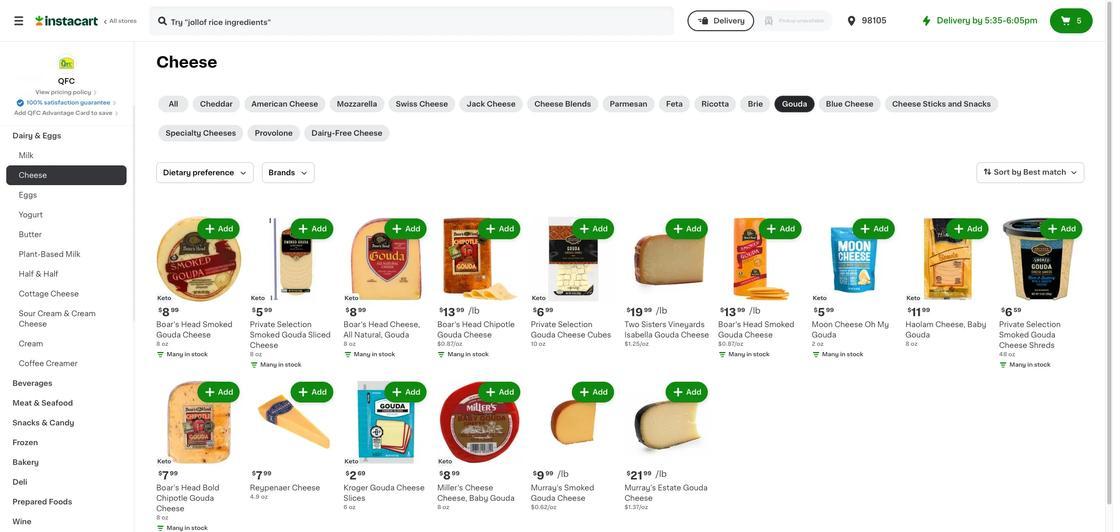 Task type: describe. For each thing, give the bounding box(es) containing it.
keto for boar's head cheese, all natural, gouda
[[345, 296, 358, 301]]

many in stock for private selection smoked gouda cheese shreds 48 oz
[[1009, 362, 1051, 368]]

cheese inside "sour cream & cream cheese"
[[19, 321, 47, 328]]

parmesan
[[610, 101, 647, 108]]

cream link
[[6, 334, 127, 354]]

98105
[[862, 17, 887, 24]]

dietary preference button
[[156, 162, 253, 183]]

mozzarella link
[[330, 96, 384, 112]]

many for boar's head bold chipotle gouda cheese 8 oz
[[167, 526, 183, 532]]

cheddar
[[200, 101, 233, 108]]

cream down the cottage cheese link
[[71, 310, 96, 318]]

gouda inside kroger gouda cheese slices 6 oz
[[370, 485, 395, 492]]

gouda inside boar's head cheese, all natural, gouda 8 oz
[[385, 332, 409, 339]]

48
[[999, 352, 1007, 358]]

$ 2 69
[[346, 471, 365, 482]]

$ up reypenaer
[[252, 471, 256, 477]]

blue cheese
[[826, 101, 873, 108]]

sort by
[[994, 169, 1021, 176]]

boar's for boar's head smoked gouda cheese 8 oz
[[156, 321, 179, 329]]

all stores
[[109, 18, 137, 24]]

parmesan link
[[602, 96, 655, 112]]

cheese inside boar's head chipotle gouda cheese $0.87/oz
[[464, 332, 492, 339]]

99 inside $ 9 99
[[545, 471, 553, 477]]

produce
[[12, 112, 44, 120]]

butter link
[[6, 225, 127, 245]]

8 inside boar's head smoked gouda cheese 8 oz
[[156, 342, 160, 347]]

service type group
[[687, 10, 833, 31]]

keto for miller's cheese cheese, baby gouda
[[438, 459, 452, 465]]

$19.99 per pound element
[[624, 306, 710, 320]]

7 for boar's head bold chipotle gouda cheese
[[162, 471, 169, 482]]

gouda inside two sisters vineyards isabella gouda cheese $1.25/oz
[[654, 332, 679, 339]]

Search field
[[150, 7, 673, 34]]

gouda inside murray's smoked gouda cheese $0.62/oz
[[531, 495, 555, 502]]

99 up natural,
[[358, 308, 366, 313]]

smoked for /lb
[[764, 321, 794, 329]]

beverages link
[[6, 374, 127, 394]]

gouda inside haolam cheese, baby gouda 8 oz
[[905, 332, 930, 339]]

keto for moon cheese oh my gouda
[[813, 296, 827, 301]]

5 inside "button"
[[1077, 17, 1081, 24]]

99 up the moon
[[826, 308, 834, 313]]

$ up boar's head chipotle gouda cheese $0.87/oz
[[439, 308, 443, 313]]

in for moon cheese oh my gouda 2 oz
[[840, 352, 845, 358]]

moon cheese oh my gouda 2 oz
[[812, 321, 889, 347]]

view pricing policy
[[35, 90, 91, 95]]

miller's cheese cheese, baby gouda 8 oz
[[437, 485, 515, 511]]

many in stock for boar's head chipotle gouda cheese $0.87/oz
[[448, 352, 489, 358]]

99 inside $ 6 99
[[545, 308, 553, 313]]

2 inside moon cheese oh my gouda 2 oz
[[812, 342, 815, 347]]

stock for boar's head cheese, all natural, gouda 8 oz
[[379, 352, 395, 358]]

13 for boar's head chipotle gouda cheese
[[443, 307, 455, 318]]

in for private selection smoked gouda cheese shreds 48 oz
[[1027, 362, 1033, 368]]

selection inside private selection gouda cheese cubes 10 oz
[[558, 321, 593, 329]]

wine link
[[6, 512, 127, 532]]

oz inside moon cheese oh my gouda 2 oz
[[817, 342, 824, 347]]

oz inside miller's cheese cheese, baby gouda 8 oz
[[442, 505, 449, 511]]

to
[[91, 110, 97, 116]]

two sisters vineyards isabella gouda cheese $1.25/oz
[[624, 321, 709, 347]]

100% satisfaction guarantee button
[[16, 97, 117, 107]]

cheese inside kroger gouda cheese slices 6 oz
[[396, 485, 425, 492]]

plant-based milk link
[[6, 245, 127, 265]]

many for boar's head cheese, all natural, gouda 8 oz
[[354, 352, 370, 358]]

keto for private selection gouda cheese cubes
[[532, 296, 546, 301]]

best match
[[1023, 169, 1066, 176]]

8 inside haolam cheese, baby gouda 8 oz
[[905, 342, 909, 347]]

$21.99 per pound element
[[624, 470, 710, 483]]

gouda inside moon cheese oh my gouda 2 oz
[[812, 332, 836, 339]]

0 horizontal spatial qfc
[[27, 110, 41, 116]]

cheese inside private selection smoked gouda cheese shreds 48 oz
[[999, 342, 1027, 349]]

murray's smoked gouda cheese $0.62/oz
[[531, 485, 594, 511]]

& for seafood
[[34, 400, 40, 407]]

estate
[[658, 485, 681, 492]]

oz inside boar's head cheese, all natural, gouda 8 oz
[[349, 342, 356, 347]]

coffee
[[19, 360, 44, 368]]

product group containing 11
[[905, 217, 991, 349]]

baby inside miller's cheese cheese, baby gouda 8 oz
[[469, 495, 488, 502]]

sour cream & cream cheese
[[19, 310, 96, 328]]

$ 13 99 /lb for boar's head chipotle gouda cheese
[[439, 307, 480, 318]]

coffee creamer
[[19, 360, 78, 368]]

gouda inside the boar's head smoked gouda cheese $0.87/oz
[[718, 332, 743, 339]]

stock for private selection smoked gouda sliced cheese 8 oz
[[285, 362, 301, 368]]

many in stock for boar's head smoked gouda cheese $0.87/oz
[[729, 352, 770, 358]]

many for boar's head smoked gouda cheese 8 oz
[[167, 352, 183, 358]]

murray's for 21
[[624, 485, 656, 492]]

/lb for boar's head chipotle gouda cheese
[[468, 307, 480, 315]]

boar's head bold chipotle gouda cheese 8 oz
[[156, 485, 219, 521]]

thanksgiving
[[12, 93, 62, 100]]

many for moon cheese oh my gouda 2 oz
[[822, 352, 839, 358]]

frozen
[[12, 440, 38, 447]]

gouda link
[[775, 96, 814, 112]]

dairy
[[12, 132, 33, 140]]

cheese inside two sisters vineyards isabella gouda cheese $1.25/oz
[[681, 332, 709, 339]]

kroger gouda cheese slices 6 oz
[[344, 485, 425, 511]]

seafood
[[41, 400, 73, 407]]

cream down cottage cheese
[[37, 310, 62, 318]]

two
[[624, 321, 639, 329]]

delivery for delivery by 5:35-6:05pm
[[937, 17, 970, 24]]

american cheese
[[251, 101, 318, 108]]

cheese inside the boar's head smoked gouda cheese $0.87/oz
[[745, 332, 773, 339]]

$ 5 99 for moon
[[814, 307, 834, 318]]

private selection gouda cheese cubes 10 oz
[[531, 321, 611, 347]]

many for boar's head smoked gouda cheese $0.87/oz
[[729, 352, 745, 358]]

product group containing 9
[[531, 380, 616, 512]]

deli
[[12, 479, 27, 486]]

$ inside $ 6 59
[[1001, 308, 1005, 313]]

stock for boar's head smoked gouda cheese $0.87/oz
[[753, 352, 770, 358]]

1 horizontal spatial milk
[[66, 251, 80, 258]]

sort
[[994, 169, 1010, 176]]

bold
[[203, 485, 219, 492]]

bakery
[[12, 459, 39, 467]]

$ 7 99 for boar's head bold chipotle gouda cheese
[[158, 471, 178, 482]]

boar's for boar's head chipotle gouda cheese $0.87/oz
[[437, 321, 460, 329]]

private for 5
[[250, 321, 275, 329]]

boar's for boar's head bold chipotle gouda cheese 8 oz
[[156, 485, 179, 492]]

gouda inside boar's head bold chipotle gouda cheese 8 oz
[[189, 495, 214, 502]]

cheese, for gouda
[[437, 495, 467, 502]]

yogurt
[[19, 211, 43, 219]]

gouda inside gouda link
[[782, 101, 807, 108]]

100%
[[27, 100, 42, 106]]

instacart logo image
[[35, 15, 98, 27]]

frozen link
[[6, 433, 127, 453]]

oh
[[865, 321, 876, 329]]

murray's for 9
[[531, 485, 562, 492]]

many in stock for boar's head smoked gouda cheese 8 oz
[[167, 352, 208, 358]]

1 half from the left
[[19, 271, 34, 278]]

$ inside $ 9 99
[[533, 471, 537, 477]]

many in stock for boar's head bold chipotle gouda cheese 8 oz
[[167, 526, 208, 532]]

blends
[[565, 101, 591, 108]]

$ up boar's head bold chipotle gouda cheese 8 oz
[[158, 471, 162, 477]]

$0.62/oz
[[531, 505, 557, 511]]

baby inside haolam cheese, baby gouda 8 oz
[[967, 321, 986, 329]]

gouda inside private selection gouda cheese cubes 10 oz
[[531, 332, 555, 339]]

& for eggs
[[35, 132, 41, 140]]

cheese blends link
[[527, 96, 598, 112]]

all for all stores
[[109, 18, 117, 24]]

gouda inside miller's cheese cheese, baby gouda 8 oz
[[490, 495, 515, 502]]

5:35-
[[985, 17, 1006, 24]]

cheese inside moon cheese oh my gouda 2 oz
[[835, 321, 863, 329]]

7 for reypenaer cheese
[[256, 471, 262, 482]]

$ up private selection smoked gouda sliced cheese 8 oz
[[252, 308, 256, 313]]

$ 8 99 for miller's cheese cheese, baby gouda
[[439, 471, 460, 482]]

cream up coffee
[[19, 341, 43, 348]]

99 up boar's head chipotle gouda cheese $0.87/oz
[[456, 308, 464, 313]]

59
[[1014, 308, 1021, 313]]

/lb inside $21.99 per pound "element"
[[656, 470, 667, 478]]

11
[[911, 307, 921, 318]]

many in stock for private selection smoked gouda sliced cheese 8 oz
[[260, 362, 301, 368]]

6 for private selection gouda cheese cubes
[[537, 307, 544, 318]]

$0.87/oz for boar's head smoked gouda cheese
[[718, 342, 743, 347]]

reypenaer
[[250, 485, 290, 492]]

2 inside product group
[[349, 471, 356, 482]]

prepared foods link
[[6, 493, 127, 512]]

milk link
[[6, 146, 127, 166]]

0 vertical spatial eggs
[[42, 132, 61, 140]]

deli link
[[6, 473, 127, 493]]

kroger
[[344, 485, 368, 492]]

smoked for 6
[[999, 332, 1029, 339]]

head for boar's head chipotle gouda cheese $0.87/oz
[[462, 321, 482, 329]]

cheese inside private selection smoked gouda sliced cheese 8 oz
[[250, 342, 278, 349]]

gouda inside private selection smoked gouda sliced cheese 8 oz
[[282, 332, 306, 339]]

american cheese link
[[244, 96, 325, 112]]

product group containing 19
[[624, 217, 710, 349]]

$ inside $ 6 99
[[533, 308, 537, 313]]

& inside "sour cream & cream cheese"
[[64, 310, 70, 318]]

smoked for 8
[[203, 321, 233, 329]]

snacks & candy link
[[6, 414, 127, 433]]

2 half from the left
[[43, 271, 58, 278]]

and
[[948, 101, 962, 108]]

6 inside kroger gouda cheese slices 6 oz
[[344, 505, 347, 511]]

1 horizontal spatial snacks
[[964, 101, 991, 108]]

feta
[[666, 101, 683, 108]]

moon
[[812, 321, 833, 329]]

$ inside $ 21 99
[[627, 471, 630, 477]]

isabella
[[624, 332, 653, 339]]

$ 6 59
[[1001, 307, 1021, 318]]

head for boar's head bold chipotle gouda cheese 8 oz
[[181, 485, 201, 492]]

brie link
[[740, 96, 771, 112]]

qfc logo image
[[57, 54, 76, 74]]

oz inside boar's head smoked gouda cheese 8 oz
[[162, 342, 168, 347]]

$ 13 99 /lb for boar's head smoked gouda cheese
[[720, 307, 761, 318]]

99 up boar's head smoked gouda cheese 8 oz
[[171, 308, 179, 313]]

reypenaer cheese 4.9 oz
[[250, 485, 320, 500]]

$ inside $ 11 99
[[907, 308, 911, 313]]

chipotle inside boar's head bold chipotle gouda cheese 8 oz
[[156, 495, 188, 502]]

in for boar's head cheese, all natural, gouda 8 oz
[[372, 352, 377, 358]]

boar's head cheese, all natural, gouda 8 oz
[[344, 321, 420, 347]]

99 inside $ 21 99
[[644, 471, 651, 477]]

99 up the boar's head smoked gouda cheese $0.87/oz
[[737, 308, 745, 313]]

keto for boar's head bold chipotle gouda cheese
[[157, 459, 171, 465]]

lists link
[[6, 29, 127, 50]]

brands
[[269, 169, 295, 177]]

boar's for boar's head smoked gouda cheese $0.87/oz
[[718, 321, 741, 329]]

brands button
[[262, 162, 314, 183]]

$ 9 99
[[533, 471, 553, 482]]

ricotta link
[[694, 96, 736, 112]]

$0.87/oz for boar's head chipotle gouda cheese
[[437, 342, 462, 347]]

keto for kroger gouda cheese slices
[[345, 459, 358, 465]]

/lb for boar's head smoked gouda cheese
[[749, 307, 761, 315]]

0 vertical spatial qfc
[[58, 78, 75, 85]]

recipes
[[12, 73, 43, 80]]

keto for haolam cheese, baby gouda
[[906, 296, 920, 301]]

save
[[99, 110, 112, 116]]



Task type: locate. For each thing, give the bounding box(es) containing it.
in for private selection smoked gouda sliced cheese 8 oz
[[278, 362, 284, 368]]

cheese inside boar's head smoked gouda cheese 8 oz
[[183, 332, 211, 339]]

cheese inside boar's head bold chipotle gouda cheese 8 oz
[[156, 506, 184, 513]]

beverages
[[12, 380, 52, 387]]

many down natural,
[[354, 352, 370, 358]]

$ 7 99 for reypenaer cheese
[[252, 471, 271, 482]]

$ 5 99
[[252, 307, 272, 318], [814, 307, 834, 318]]

dietary preference
[[163, 169, 234, 177]]

american
[[251, 101, 287, 108]]

keto for boar's head smoked gouda cheese
[[157, 296, 171, 301]]

many down boar's head bold chipotle gouda cheese 8 oz
[[167, 526, 183, 532]]

product group
[[156, 217, 242, 361], [250, 217, 335, 372], [344, 217, 429, 361], [437, 217, 522, 361], [531, 217, 616, 349], [624, 217, 710, 349], [718, 217, 803, 361], [812, 217, 897, 361], [905, 217, 991, 349], [999, 217, 1084, 372], [156, 380, 242, 533], [250, 380, 335, 502], [344, 380, 429, 512], [437, 380, 522, 512], [531, 380, 616, 512], [624, 380, 710, 512]]

/lb for two sisters vineyards isabella gouda cheese
[[656, 307, 667, 315]]

2 $ 7 99 from the left
[[252, 471, 271, 482]]

0 horizontal spatial 6
[[344, 505, 347, 511]]

$ 13 99 /lb up the boar's head smoked gouda cheese $0.87/oz
[[720, 307, 761, 318]]

0 horizontal spatial 5
[[256, 307, 263, 318]]

gouda inside private selection smoked gouda cheese shreds 48 oz
[[1031, 332, 1055, 339]]

0 horizontal spatial chipotle
[[156, 495, 188, 502]]

/lb up boar's head chipotle gouda cheese $0.87/oz
[[468, 307, 480, 315]]

2 horizontal spatial $ 8 99
[[439, 471, 460, 482]]

stores
[[118, 18, 137, 24]]

all inside boar's head cheese, all natural, gouda 8 oz
[[344, 332, 352, 339]]

natural,
[[354, 332, 383, 339]]

0 horizontal spatial $ 7 99
[[158, 471, 178, 482]]

0 horizontal spatial half
[[19, 271, 34, 278]]

8 inside boar's head cheese, all natural, gouda 8 oz
[[344, 342, 347, 347]]

card
[[75, 110, 90, 116]]

cheeses
[[203, 130, 236, 137]]

haolam cheese, baby gouda 8 oz
[[905, 321, 986, 347]]

0 horizontal spatial milk
[[19, 152, 34, 159]]

0 horizontal spatial 13
[[443, 307, 455, 318]]

snacks up frozen
[[12, 420, 40, 427]]

0 horizontal spatial private
[[250, 321, 275, 329]]

$ 8 99 up boar's head smoked gouda cheese 8 oz
[[158, 307, 179, 318]]

cheese sticks and snacks link
[[885, 96, 998, 112]]

1 horizontal spatial $0.87/oz
[[718, 342, 743, 347]]

eggs up yogurt
[[19, 192, 37, 199]]

0 horizontal spatial $ 5 99
[[252, 307, 272, 318]]

& inside snacks & candy link
[[42, 420, 48, 427]]

stock down boar's head bold chipotle gouda cheese 8 oz
[[191, 526, 208, 532]]

$ inside '$ 2 69'
[[346, 471, 349, 477]]

$ left 69
[[346, 471, 349, 477]]

jack cheese link
[[460, 96, 523, 112]]

all left stores
[[109, 18, 117, 24]]

by left 5:35-
[[972, 17, 983, 24]]

candy
[[49, 420, 74, 427]]

milk
[[19, 152, 34, 159], [66, 251, 80, 258]]

0 horizontal spatial $ 13 99 /lb
[[439, 307, 480, 318]]

delivery inside delivery button
[[714, 17, 745, 24]]

private selection smoked gouda cheese shreds 48 oz
[[999, 321, 1061, 358]]

0 horizontal spatial cheese,
[[390, 321, 420, 329]]

many in stock down shreds
[[1009, 362, 1051, 368]]

dietary
[[163, 169, 191, 177]]

stock for boar's head smoked gouda cheese 8 oz
[[191, 352, 208, 358]]

& inside the dairy & eggs link
[[35, 132, 41, 140]]

0 vertical spatial baby
[[967, 321, 986, 329]]

6 up "10"
[[537, 307, 544, 318]]

private for 6
[[999, 321, 1024, 329]]

13 for boar's head smoked gouda cheese
[[724, 307, 736, 318]]

99 up reypenaer
[[263, 471, 271, 477]]

2 murray's from the left
[[531, 485, 562, 492]]

provolone
[[255, 130, 293, 137]]

free
[[335, 130, 352, 137]]

0 horizontal spatial murray's
[[531, 485, 562, 492]]

private inside private selection smoked gouda sliced cheese 8 oz
[[250, 321, 275, 329]]

private
[[250, 321, 275, 329], [531, 321, 556, 329], [999, 321, 1024, 329]]

0 horizontal spatial by
[[972, 17, 983, 24]]

chipotle inside boar's head chipotle gouda cheese $0.87/oz
[[484, 321, 515, 329]]

None search field
[[149, 6, 674, 35]]

2 selection from the left
[[558, 321, 593, 329]]

1 vertical spatial by
[[1012, 169, 1021, 176]]

6 left 59
[[1005, 307, 1012, 318]]

in down shreds
[[1027, 362, 1033, 368]]

brie
[[748, 101, 763, 108]]

1 horizontal spatial $ 7 99
[[252, 471, 271, 482]]

$ inside $ 19 99 /lb
[[627, 308, 630, 313]]

stock down boar's head smoked gouda cheese 8 oz
[[191, 352, 208, 358]]

99 right 21 at right bottom
[[644, 471, 651, 477]]

in for boar's head bold chipotle gouda cheese 8 oz
[[185, 526, 190, 532]]

2 horizontal spatial all
[[344, 332, 352, 339]]

dairy & eggs link
[[6, 126, 127, 146]]

all for all
[[169, 101, 178, 108]]

$13.99 per pound element up boar's head chipotle gouda cheese $0.87/oz
[[437, 306, 522, 320]]

1 $ 13 99 /lb from the left
[[439, 307, 480, 318]]

oz inside kroger gouda cheese slices 6 oz
[[349, 505, 356, 511]]

boar's for boar's head cheese, all natural, gouda 8 oz
[[344, 321, 366, 329]]

$ up haolam
[[907, 308, 911, 313]]

2 horizontal spatial private
[[999, 321, 1024, 329]]

in for boar's head chipotle gouda cheese $0.87/oz
[[465, 352, 471, 358]]

$ up miller's at the left bottom of the page
[[439, 471, 443, 477]]

murray's estate gouda cheese $1.37/oz
[[624, 485, 708, 511]]

product group containing 21
[[624, 380, 710, 512]]

view
[[35, 90, 50, 95]]

1 horizontal spatial 7
[[256, 471, 262, 482]]

stock down shreds
[[1034, 362, 1051, 368]]

many down private selection smoked gouda sliced cheese 8 oz
[[260, 362, 277, 368]]

best
[[1023, 169, 1040, 176]]

6 for private selection smoked gouda cheese shreds
[[1005, 307, 1012, 318]]

& inside half & half link
[[36, 271, 41, 278]]

many down private selection smoked gouda cheese shreds 48 oz
[[1009, 362, 1026, 368]]

0 horizontal spatial $13.99 per pound element
[[437, 306, 522, 320]]

guarantee
[[80, 100, 110, 106]]

add
[[14, 110, 26, 116], [218, 226, 233, 233], [312, 226, 327, 233], [405, 226, 421, 233], [499, 226, 514, 233], [593, 226, 608, 233], [686, 226, 701, 233], [780, 226, 795, 233], [874, 226, 889, 233], [967, 226, 982, 233], [1061, 226, 1076, 233], [218, 389, 233, 396], [312, 389, 327, 396], [405, 389, 421, 396], [499, 389, 514, 396], [593, 389, 608, 396], [686, 389, 701, 396]]

1 horizontal spatial $ 8 99
[[346, 307, 366, 318]]

1 13 from the left
[[443, 307, 455, 318]]

0 horizontal spatial baby
[[469, 495, 488, 502]]

1 $ 7 99 from the left
[[158, 471, 178, 482]]

many in stock down boar's head chipotle gouda cheese $0.87/oz
[[448, 352, 489, 358]]

$13.99 per pound element
[[437, 306, 522, 320], [718, 306, 803, 320]]

1 vertical spatial snacks
[[12, 420, 40, 427]]

lists
[[29, 36, 47, 43]]

specialty
[[166, 130, 201, 137]]

cheese, for natural,
[[390, 321, 420, 329]]

snacks
[[964, 101, 991, 108], [12, 420, 40, 427]]

3 private from the left
[[999, 321, 1024, 329]]

head inside boar's head cheese, all natural, gouda 8 oz
[[368, 321, 388, 329]]

delivery for delivery
[[714, 17, 745, 24]]

1 horizontal spatial baby
[[967, 321, 986, 329]]

all link
[[158, 96, 189, 112]]

stock down boar's head chipotle gouda cheese $0.87/oz
[[472, 352, 489, 358]]

0 horizontal spatial 7
[[162, 471, 169, 482]]

murray's down $ 9 99
[[531, 485, 562, 492]]

cheese, inside boar's head cheese, all natural, gouda 8 oz
[[390, 321, 420, 329]]

1 horizontal spatial delivery
[[937, 17, 970, 24]]

13 up the boar's head smoked gouda cheese $0.87/oz
[[724, 307, 736, 318]]

chipotle
[[484, 321, 515, 329], [156, 495, 188, 502]]

recipes link
[[6, 67, 127, 86]]

cheese link
[[6, 166, 127, 185]]

1 murray's from the left
[[624, 485, 656, 492]]

1 vertical spatial baby
[[469, 495, 488, 502]]

2 horizontal spatial selection
[[1026, 321, 1061, 329]]

qfc down 100%
[[27, 110, 41, 116]]

100% satisfaction guarantee
[[27, 100, 110, 106]]

$ left 59
[[1001, 308, 1005, 313]]

1 horizontal spatial 5
[[818, 307, 825, 318]]

1 vertical spatial qfc
[[27, 110, 41, 116]]

many down the boar's head smoked gouda cheese $0.87/oz
[[729, 352, 745, 358]]

blue cheese link
[[819, 96, 881, 112]]

smoked inside private selection smoked gouda cheese shreds 48 oz
[[999, 332, 1029, 339]]

8
[[162, 307, 170, 318], [349, 307, 357, 318], [156, 342, 160, 347], [344, 342, 347, 347], [905, 342, 909, 347], [250, 352, 254, 358], [443, 471, 451, 482], [437, 505, 441, 511], [156, 515, 160, 521]]

6
[[537, 307, 544, 318], [1005, 307, 1012, 318], [344, 505, 347, 511]]

$ 8 99 up miller's at the left bottom of the page
[[439, 471, 460, 482]]

0 vertical spatial chipotle
[[484, 321, 515, 329]]

0 vertical spatial all
[[109, 18, 117, 24]]

1 horizontal spatial by
[[1012, 169, 1021, 176]]

$ 8 99 for boar's head smoked gouda cheese
[[158, 307, 179, 318]]

1 horizontal spatial private
[[531, 321, 556, 329]]

head inside the boar's head smoked gouda cheese $0.87/oz
[[743, 321, 763, 329]]

0 horizontal spatial snacks
[[12, 420, 40, 427]]

in down natural,
[[372, 352, 377, 358]]

smoked
[[203, 321, 233, 329], [764, 321, 794, 329], [250, 332, 280, 339], [999, 332, 1029, 339], [564, 485, 594, 492]]

$ 11 99
[[907, 307, 930, 318]]

smoked for 5
[[250, 332, 280, 339]]

coffee creamer link
[[6, 354, 127, 374]]

half & half
[[19, 271, 58, 278]]

selection up the sliced
[[277, 321, 312, 329]]

many in stock down natural,
[[354, 352, 395, 358]]

stock for private selection smoked gouda cheese shreds 48 oz
[[1034, 362, 1051, 368]]

cottage cheese
[[19, 291, 79, 298]]

head for boar's head smoked gouda cheese $0.87/oz
[[743, 321, 763, 329]]

oz inside reypenaer cheese 4.9 oz
[[261, 495, 268, 500]]

by for sort
[[1012, 169, 1021, 176]]

oz inside boar's head bold chipotle gouda cheese 8 oz
[[162, 515, 168, 521]]

many in stock down private selection smoked gouda sliced cheese 8 oz
[[260, 362, 301, 368]]

/lb inside $ 19 99 /lb
[[656, 307, 667, 315]]

product group containing 2
[[344, 380, 429, 512]]

creamer
[[46, 360, 78, 368]]

in down moon cheese oh my gouda 2 oz
[[840, 352, 845, 358]]

selection inside private selection smoked gouda sliced cheese 8 oz
[[277, 321, 312, 329]]

1 horizontal spatial qfc
[[58, 78, 75, 85]]

$ 8 99
[[158, 307, 179, 318], [346, 307, 366, 318], [439, 471, 460, 482]]

$13.99 per pound element up the boar's head smoked gouda cheese $0.87/oz
[[718, 306, 803, 320]]

in down boar's head smoked gouda cheese 8 oz
[[185, 352, 190, 358]]

$ up boar's head smoked gouda cheese 8 oz
[[158, 308, 162, 313]]

gouda inside murray's estate gouda cheese $1.37/oz
[[683, 485, 708, 492]]

in down boar's head chipotle gouda cheese $0.87/oz
[[465, 352, 471, 358]]

cheddar link
[[193, 96, 240, 112]]

many in stock down the boar's head smoked gouda cheese $0.87/oz
[[729, 352, 770, 358]]

selection inside private selection smoked gouda cheese shreds 48 oz
[[1026, 321, 1061, 329]]

6:05pm
[[1006, 17, 1037, 24]]

smoked inside private selection smoked gouda sliced cheese 8 oz
[[250, 332, 280, 339]]

gouda inside boar's head smoked gouda cheese 8 oz
[[156, 332, 181, 339]]

1 horizontal spatial $13.99 per pound element
[[718, 306, 803, 320]]

selection for 6
[[1026, 321, 1061, 329]]

1 horizontal spatial eggs
[[42, 132, 61, 140]]

3 selection from the left
[[1026, 321, 1061, 329]]

cheese inside private selection gouda cheese cubes 10 oz
[[557, 332, 585, 339]]

stock for boar's head bold chipotle gouda cheese 8 oz
[[191, 526, 208, 532]]

selection
[[277, 321, 312, 329], [558, 321, 593, 329], [1026, 321, 1061, 329]]

snacks right and
[[964, 101, 991, 108]]

dairy-free cheese
[[312, 130, 382, 137]]

boar's inside boar's head bold chipotle gouda cheese 8 oz
[[156, 485, 179, 492]]

delivery by 5:35-6:05pm link
[[920, 15, 1037, 27]]

many in stock
[[167, 352, 208, 358], [354, 352, 395, 358], [448, 352, 489, 358], [729, 352, 770, 358], [822, 352, 863, 358], [260, 362, 301, 368], [1009, 362, 1051, 368], [167, 526, 208, 532]]

provolone link
[[247, 125, 300, 142]]

/lb up sisters
[[656, 307, 667, 315]]

blue
[[826, 101, 843, 108]]

smoked inside boar's head smoked gouda cheese 8 oz
[[203, 321, 233, 329]]

$ 7 99
[[158, 471, 178, 482], [252, 471, 271, 482]]

stock for boar's head chipotle gouda cheese $0.87/oz
[[472, 352, 489, 358]]

1 selection from the left
[[277, 321, 312, 329]]

0 vertical spatial milk
[[19, 152, 34, 159]]

99 up private selection gouda cheese cubes 10 oz
[[545, 308, 553, 313]]

mozzarella
[[337, 101, 377, 108]]

5 for moon cheese oh my gouda
[[818, 307, 825, 318]]

& inside meat & seafood link
[[34, 400, 40, 407]]

& right dairy
[[35, 132, 41, 140]]

$13.99 per pound element for smoked
[[718, 306, 803, 320]]

99 up private selection smoked gouda sliced cheese 8 oz
[[264, 308, 272, 313]]

1 horizontal spatial chipotle
[[484, 321, 515, 329]]

oz inside private selection smoked gouda cheese shreds 48 oz
[[1008, 352, 1015, 358]]

8 inside boar's head bold chipotle gouda cheese 8 oz
[[156, 515, 160, 521]]

milk down dairy
[[19, 152, 34, 159]]

99 up boar's head bold chipotle gouda cheese 8 oz
[[170, 471, 178, 477]]

0 vertical spatial snacks
[[964, 101, 991, 108]]

99 inside $ 19 99 /lb
[[644, 308, 652, 313]]

plant-
[[19, 251, 41, 258]]

$ 8 99 up natural,
[[346, 307, 366, 318]]

0 horizontal spatial 2
[[349, 471, 356, 482]]

2 $ 5 99 from the left
[[814, 307, 834, 318]]

0 horizontal spatial selection
[[277, 321, 312, 329]]

boar's inside boar's head cheese, all natural, gouda 8 oz
[[344, 321, 366, 329]]

many down boar's head chipotle gouda cheese $0.87/oz
[[448, 352, 464, 358]]

2 $ 13 99 /lb from the left
[[720, 307, 761, 318]]

in down private selection smoked gouda sliced cheese 8 oz
[[278, 362, 284, 368]]

/lb inside "$9.99 per pound" element
[[558, 470, 569, 478]]

99 inside $ 11 99
[[922, 308, 930, 313]]

/lb right $ 9 99
[[558, 470, 569, 478]]

2 horizontal spatial 6
[[1005, 307, 1012, 318]]

keto for private selection smoked gouda sliced cheese
[[251, 296, 265, 301]]

many in stock for boar's head cheese, all natural, gouda 8 oz
[[354, 352, 395, 358]]

head inside boar's head chipotle gouda cheese $0.87/oz
[[462, 321, 482, 329]]

& down the cottage cheese link
[[64, 310, 70, 318]]

$1.37/oz
[[624, 505, 648, 511]]

slices
[[344, 495, 365, 502]]

in for boar's head smoked gouda cheese $0.87/oz
[[746, 352, 752, 358]]

murray's inside murray's smoked gouda cheese $0.62/oz
[[531, 485, 562, 492]]

1 vertical spatial all
[[169, 101, 178, 108]]

sour
[[19, 310, 36, 318]]

Best match Sort by field
[[977, 162, 1084, 183]]

all left natural,
[[344, 332, 352, 339]]

$ 5 99 for private
[[252, 307, 272, 318]]

1 $ 5 99 from the left
[[252, 307, 272, 318]]

delivery inside delivery by 5:35-6:05pm link
[[937, 17, 970, 24]]

$ up the boar's head smoked gouda cheese $0.87/oz
[[720, 308, 724, 313]]

yogurt link
[[6, 205, 127, 225]]

cream
[[37, 310, 62, 318], [71, 310, 96, 318], [19, 341, 43, 348]]

by
[[972, 17, 983, 24], [1012, 169, 1021, 176]]

8 inside private selection smoked gouda sliced cheese 8 oz
[[250, 352, 254, 358]]

stock down private selection smoked gouda sliced cheese 8 oz
[[285, 362, 301, 368]]

1 horizontal spatial $ 5 99
[[814, 307, 834, 318]]

0 horizontal spatial delivery
[[714, 17, 745, 24]]

produce link
[[6, 106, 127, 126]]

/lb up the boar's head smoked gouda cheese $0.87/oz
[[749, 307, 761, 315]]

1 horizontal spatial murray's
[[624, 485, 656, 492]]

delivery by 5:35-6:05pm
[[937, 17, 1037, 24]]

$ 6 99
[[533, 307, 553, 318]]

by right 'sort'
[[1012, 169, 1021, 176]]

oz inside private selection smoked gouda sliced cheese 8 oz
[[255, 352, 262, 358]]

5 button
[[1050, 8, 1093, 33]]

2 $0.87/oz from the left
[[718, 342, 743, 347]]

boar's inside the boar's head smoked gouda cheese $0.87/oz
[[718, 321, 741, 329]]

oz inside private selection gouda cheese cubes 10 oz
[[539, 342, 546, 347]]

swiss
[[396, 101, 417, 108]]

1 $13.99 per pound element from the left
[[437, 306, 522, 320]]

delivery button
[[687, 10, 754, 31]]

2 $13.99 per pound element from the left
[[718, 306, 803, 320]]

2 7 from the left
[[256, 471, 262, 482]]

many down moon cheese oh my gouda 2 oz
[[822, 352, 839, 358]]

selection for 5
[[277, 321, 312, 329]]

gouda inside boar's head chipotle gouda cheese $0.87/oz
[[437, 332, 462, 339]]

1 horizontal spatial $ 13 99 /lb
[[720, 307, 761, 318]]

vineyards
[[668, 321, 705, 329]]

1 horizontal spatial selection
[[558, 321, 593, 329]]

stock down moon cheese oh my gouda 2 oz
[[847, 352, 863, 358]]

smoked inside murray's smoked gouda cheese $0.62/oz
[[564, 485, 594, 492]]

many for boar's head chipotle gouda cheese $0.87/oz
[[448, 352, 464, 358]]

2 private from the left
[[531, 321, 556, 329]]

1 horizontal spatial 13
[[724, 307, 736, 318]]

6 down slices
[[344, 505, 347, 511]]

5 for private selection smoked gouda sliced cheese
[[256, 307, 263, 318]]

2 horizontal spatial 5
[[1077, 17, 1081, 24]]

1 horizontal spatial half
[[43, 271, 58, 278]]

0 horizontal spatial eggs
[[19, 192, 37, 199]]

2 vertical spatial all
[[344, 332, 352, 339]]

$9.99 per pound element
[[531, 470, 616, 483]]

0 horizontal spatial $0.87/oz
[[437, 342, 462, 347]]

/lb up estate
[[656, 470, 667, 478]]

$ 13 99 /lb up boar's head chipotle gouda cheese $0.87/oz
[[439, 307, 480, 318]]

0 vertical spatial 2
[[812, 342, 815, 347]]

1 private from the left
[[250, 321, 275, 329]]

$ 7 99 up reypenaer
[[252, 471, 271, 482]]

snacks & candy
[[12, 420, 74, 427]]

$1.25/oz
[[624, 342, 649, 347]]

1 vertical spatial milk
[[66, 251, 80, 258]]

in down boar's head bold chipotle gouda cheese 8 oz
[[185, 526, 190, 532]]

selection up cubes at the bottom right of the page
[[558, 321, 593, 329]]

$ up the moon
[[814, 308, 818, 313]]

by inside field
[[1012, 169, 1021, 176]]

head inside boar's head smoked gouda cheese 8 oz
[[181, 321, 201, 329]]

2 13 from the left
[[724, 307, 736, 318]]

half down plant-
[[19, 271, 34, 278]]

8 inside miller's cheese cheese, baby gouda 8 oz
[[437, 505, 441, 511]]

1 $0.87/oz from the left
[[437, 342, 462, 347]]

$0.87/oz inside boar's head chipotle gouda cheese $0.87/oz
[[437, 342, 462, 347]]

sticks
[[923, 101, 946, 108]]

head for boar's head smoked gouda cheese 8 oz
[[181, 321, 201, 329]]

13 up boar's head chipotle gouda cheese $0.87/oz
[[443, 307, 455, 318]]

jack cheese
[[467, 101, 516, 108]]

many in stock down boar's head bold chipotle gouda cheese 8 oz
[[167, 526, 208, 532]]

many for private selection smoked gouda cheese shreds 48 oz
[[1009, 362, 1026, 368]]

boar's head smoked gouda cheese $0.87/oz
[[718, 321, 794, 347]]

$ up "10"
[[533, 308, 537, 313]]

cheese inside miller's cheese cheese, baby gouda 8 oz
[[465, 485, 493, 492]]

head for boar's head cheese, all natural, gouda 8 oz
[[368, 321, 388, 329]]

qfc up view pricing policy link
[[58, 78, 75, 85]]

eggs down advantage
[[42, 132, 61, 140]]

cheese inside 'link'
[[419, 101, 448, 108]]

cheese inside murray's estate gouda cheese $1.37/oz
[[624, 495, 653, 502]]

in for boar's head smoked gouda cheese 8 oz
[[185, 352, 190, 358]]

7 up reypenaer
[[256, 471, 262, 482]]

jack
[[467, 101, 485, 108]]

99 right '19'
[[644, 308, 652, 313]]

7 up boar's head bold chipotle gouda cheese 8 oz
[[162, 471, 169, 482]]

1 vertical spatial chipotle
[[156, 495, 188, 502]]

head inside boar's head bold chipotle gouda cheese 8 oz
[[181, 485, 201, 492]]

2 down the moon
[[812, 342, 815, 347]]

1 7 from the left
[[162, 471, 169, 482]]

murray's inside murray's estate gouda cheese $1.37/oz
[[624, 485, 656, 492]]

1 vertical spatial eggs
[[19, 192, 37, 199]]

69
[[358, 471, 365, 477]]

in down the boar's head smoked gouda cheese $0.87/oz
[[746, 352, 752, 358]]

cheese inside murray's smoked gouda cheese $0.62/oz
[[557, 495, 585, 502]]

milk right based on the left of page
[[66, 251, 80, 258]]

boar's inside boar's head chipotle gouda cheese $0.87/oz
[[437, 321, 460, 329]]

$13.99 per pound element for chipotle
[[437, 306, 522, 320]]

$ 8 99 for boar's head cheese, all natural, gouda
[[346, 307, 366, 318]]

$ up $1.37/oz
[[627, 471, 630, 477]]

0 horizontal spatial $ 8 99
[[158, 307, 179, 318]]

policy
[[73, 90, 91, 95]]

smoked inside the boar's head smoked gouda cheese $0.87/oz
[[764, 321, 794, 329]]

half down plant-based milk
[[43, 271, 58, 278]]

many in stock for moon cheese oh my gouda 2 oz
[[822, 352, 863, 358]]

$ 5 99 up private selection smoked gouda sliced cheese 8 oz
[[252, 307, 272, 318]]

& up cottage
[[36, 271, 41, 278]]

private inside private selection gouda cheese cubes 10 oz
[[531, 321, 556, 329]]

1 horizontal spatial 2
[[812, 342, 815, 347]]

boar's inside boar's head smoked gouda cheese 8 oz
[[156, 321, 179, 329]]

stock for moon cheese oh my gouda 2 oz
[[847, 352, 863, 358]]

1 vertical spatial 2
[[349, 471, 356, 482]]

$ 13 99 /lb
[[439, 307, 480, 318], [720, 307, 761, 318]]

half & half link
[[6, 265, 127, 284]]

cheese blends
[[534, 101, 591, 108]]

many for private selection smoked gouda sliced cheese 8 oz
[[260, 362, 277, 368]]

99 right 9
[[545, 471, 553, 477]]

& for half
[[36, 271, 41, 278]]

1 horizontal spatial 6
[[537, 307, 544, 318]]

0 vertical spatial by
[[972, 17, 983, 24]]

all stores link
[[35, 6, 137, 35]]

oz inside haolam cheese, baby gouda 8 oz
[[911, 342, 918, 347]]

$ up boar's head cheese, all natural, gouda 8 oz
[[346, 308, 349, 313]]

many down boar's head smoked gouda cheese 8 oz
[[167, 352, 183, 358]]

1 horizontal spatial all
[[169, 101, 178, 108]]

cheese inside reypenaer cheese 4.9 oz
[[292, 485, 320, 492]]

view pricing policy link
[[35, 89, 97, 97]]

by for delivery
[[972, 17, 983, 24]]

murray's down $ 21 99
[[624, 485, 656, 492]]

stock down the boar's head smoked gouda cheese $0.87/oz
[[753, 352, 770, 358]]

$ 5 99 up the moon
[[814, 307, 834, 318]]

99 up miller's at the left bottom of the page
[[452, 471, 460, 477]]

cheese, inside haolam cheese, baby gouda 8 oz
[[935, 321, 965, 329]]

0 horizontal spatial all
[[109, 18, 117, 24]]

9
[[537, 471, 544, 482]]

eggs link
[[6, 185, 127, 205]]

& for candy
[[42, 420, 48, 427]]

2 left 69
[[349, 471, 356, 482]]

1 horizontal spatial cheese,
[[437, 495, 467, 502]]

2 horizontal spatial cheese,
[[935, 321, 965, 329]]



Task type: vqa. For each thing, say whether or not it's contained in the screenshot.


